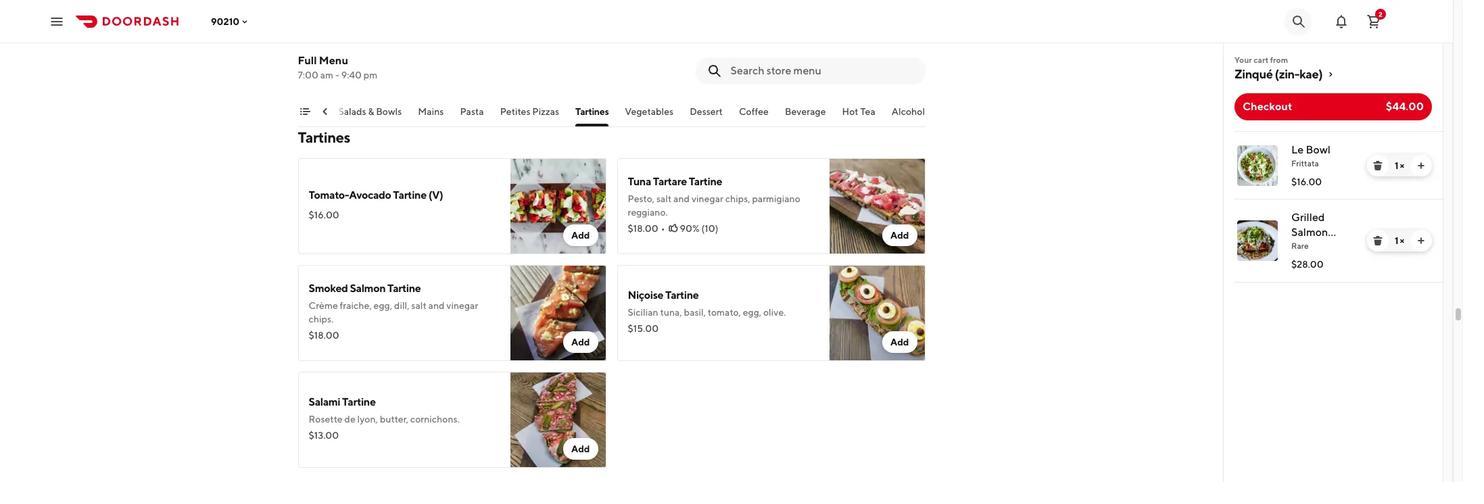 Task type: locate. For each thing, give the bounding box(es) containing it.
cart
[[1254, 55, 1269, 65]]

0 vertical spatial salt
[[657, 193, 672, 204]]

1 horizontal spatial egg,
[[743, 307, 762, 318]]

salmon
[[1292, 226, 1329, 239], [350, 282, 386, 295]]

salami tartine image
[[510, 372, 606, 468]]

salmon down grilled on the right of page
[[1292, 226, 1329, 239]]

tartine up the lyon,
[[342, 396, 376, 409]]

1 vertical spatial $13.00
[[309, 430, 339, 441]]

2 1 from the top
[[1395, 235, 1399, 246]]

add button for tomato-avocado tartine (v)
[[563, 225, 598, 246]]

zinqué (zin-kae)
[[1235, 67, 1323, 81]]

and down tartare
[[674, 193, 690, 204]]

add one to cart image for grilled salmon plate (gf)
[[1416, 235, 1427, 246]]

0 vertical spatial add one to cart image
[[1416, 160, 1427, 171]]

$16.00
[[1292, 177, 1323, 187], [309, 210, 339, 221]]

tartines down scroll menu navigation left image
[[298, 129, 350, 146]]

$13.00 up am on the left top
[[309, 45, 339, 55]]

tomato,
[[708, 307, 741, 318]]

$13.00
[[309, 45, 339, 55], [309, 430, 339, 441]]

1 horizontal spatial $18.00
[[628, 223, 659, 234]]

0 vertical spatial tartines
[[576, 106, 609, 117]]

sicilian
[[628, 307, 659, 318]]

vegetables
[[625, 106, 674, 117]]

mains button
[[418, 105, 444, 126]]

frittata
[[1292, 158, 1320, 168]]

0 vertical spatial vinegar
[[692, 193, 724, 204]]

le bowl frittata
[[1292, 143, 1331, 168]]

tuna tartare tartine pesto, salt and vinegar chips, parmigiano reggiano.
[[628, 175, 801, 218]]

0 vertical spatial $16.00
[[1292, 177, 1323, 187]]

vinegar inside smoked salmon tartine crème fraiche, egg, dill, salt and vinegar chips. $18.00
[[447, 300, 478, 311]]

90210 button
[[211, 16, 250, 27]]

and right dill,
[[429, 300, 445, 311]]

$16.00 down tomato-
[[309, 210, 339, 221]]

1 for le bowl
[[1395, 160, 1399, 171]]

basil,
[[684, 307, 706, 318]]

×
[[1401, 160, 1405, 171], [1401, 235, 1405, 246]]

tartine left the (v)
[[393, 189, 427, 202]]

salmon for tartine
[[350, 282, 386, 295]]

90% (10)
[[680, 223, 719, 234]]

2
[[1379, 10, 1383, 18]]

add for tuna tartare tartine
[[891, 230, 909, 241]]

and inside smoked salmon tartine crème fraiche, egg, dill, salt and vinegar chips. $18.00
[[429, 300, 445, 311]]

add
[[571, 230, 590, 241], [891, 230, 909, 241], [571, 337, 590, 348], [891, 337, 909, 348], [571, 444, 590, 455]]

90210
[[211, 16, 240, 27]]

salmon inside "grilled salmon plate (gf)"
[[1292, 226, 1329, 239]]

avocado
[[349, 189, 391, 202]]

1 vertical spatial $18.00
[[309, 330, 339, 341]]

tartine for avocado
[[393, 189, 427, 202]]

0 horizontal spatial egg,
[[374, 300, 392, 311]]

add button
[[563, 225, 598, 246], [883, 225, 918, 246], [563, 331, 598, 353], [883, 331, 918, 353], [563, 438, 598, 460]]

0 horizontal spatial and
[[429, 300, 445, 311]]

salt down tartare
[[657, 193, 672, 204]]

petites pizzas
[[500, 106, 559, 117]]

•
[[661, 223, 665, 234]]

1 horizontal spatial vinegar
[[692, 193, 724, 204]]

tuna tartare tartine image
[[830, 158, 926, 254]]

pasta button
[[460, 105, 484, 126]]

1 vertical spatial add one to cart image
[[1416, 235, 1427, 246]]

(zin-
[[1275, 67, 1300, 81]]

tartine inside smoked salmon tartine crème fraiche, egg, dill, salt and vinegar chips. $18.00
[[388, 282, 421, 295]]

0 vertical spatial 1
[[1395, 160, 1399, 171]]

vinegar right dill,
[[447, 300, 478, 311]]

0 vertical spatial 1 ×
[[1395, 160, 1405, 171]]

salads
[[338, 106, 366, 117]]

alcohol
[[892, 106, 925, 117]]

salads & bowls button
[[338, 105, 402, 126]]

cornichons.
[[410, 414, 460, 425]]

salmon inside smoked salmon tartine crème fraiche, egg, dill, salt and vinegar chips. $18.00
[[350, 282, 386, 295]]

tartine
[[689, 175, 722, 188], [393, 189, 427, 202], [388, 282, 421, 295], [666, 289, 699, 302], [342, 396, 376, 409]]

vinegar
[[692, 193, 724, 204], [447, 300, 478, 311]]

checkout
[[1243, 100, 1293, 113]]

2 × from the top
[[1401, 235, 1405, 246]]

1 1 from the top
[[1395, 160, 1399, 171]]

and inside the tuna tartare tartine pesto, salt and vinegar chips, parmigiano reggiano.
[[674, 193, 690, 204]]

dill,
[[394, 300, 410, 311]]

zinqué
[[1235, 67, 1273, 81]]

tartine inside 'salami tartine rosette de lyon, butter, cornichons. $13.00'
[[342, 396, 376, 409]]

vegetables button
[[625, 105, 674, 126]]

tartare
[[653, 175, 687, 188]]

0 horizontal spatial $18.00
[[309, 330, 339, 341]]

1 vertical spatial and
[[429, 300, 445, 311]]

1 vertical spatial 1 ×
[[1395, 235, 1405, 246]]

0 vertical spatial $18.00
[[628, 223, 659, 234]]

2 add one to cart image from the top
[[1416, 235, 1427, 246]]

0 horizontal spatial salmon
[[350, 282, 386, 295]]

1 1 × from the top
[[1395, 160, 1405, 171]]

$18.00
[[628, 223, 659, 234], [309, 330, 339, 341]]

1 remove item from cart image from the top
[[1373, 160, 1384, 171]]

full
[[298, 54, 317, 67]]

$18.00 down 'reggiano.'
[[628, 223, 659, 234]]

plate
[[1292, 241, 1318, 254]]

1 right "(gf)"
[[1395, 235, 1399, 246]]

add button for salami tartine
[[563, 438, 598, 460]]

0 horizontal spatial $16.00
[[309, 210, 339, 221]]

1 vertical spatial vinegar
[[447, 300, 478, 311]]

tartines
[[576, 106, 609, 117], [298, 129, 350, 146]]

menu
[[319, 54, 348, 67]]

$13.00 down rosette
[[309, 430, 339, 441]]

1 down the $44.00
[[1395, 160, 1399, 171]]

list containing le bowl
[[1224, 131, 1443, 283]]

egg, left olive.
[[743, 307, 762, 318]]

egg,
[[374, 300, 392, 311], [743, 307, 762, 318]]

list
[[1224, 131, 1443, 283]]

smoked salmon tartine image
[[510, 265, 606, 361]]

0 vertical spatial remove item from cart image
[[1373, 160, 1384, 171]]

1 vertical spatial remove item from cart image
[[1373, 235, 1384, 246]]

tartines right pizzas
[[576, 106, 609, 117]]

(v)
[[429, 189, 443, 202]]

1 vertical spatial ×
[[1401, 235, 1405, 246]]

remove item from cart image
[[1373, 160, 1384, 171], [1373, 235, 1384, 246]]

rosette
[[309, 414, 343, 425]]

salads & bowls
[[338, 106, 402, 117]]

salmon up fraiche, at the left of the page
[[350, 282, 386, 295]]

niçoise tartine image
[[830, 265, 926, 361]]

1 horizontal spatial salt
[[657, 193, 672, 204]]

1 horizontal spatial and
[[674, 193, 690, 204]]

Item Search search field
[[731, 64, 915, 78]]

0 horizontal spatial tartines
[[298, 129, 350, 146]]

1 horizontal spatial salmon
[[1292, 226, 1329, 239]]

0 vertical spatial salmon
[[1292, 226, 1329, 239]]

add for tomato-avocado tartine (v)
[[571, 230, 590, 241]]

$16.00 down 'frittata'
[[1292, 177, 1323, 187]]

salt right dill,
[[411, 300, 427, 311]]

grilled
[[1292, 211, 1325, 224]]

and
[[674, 193, 690, 204], [429, 300, 445, 311]]

1 add one to cart image from the top
[[1416, 160, 1427, 171]]

vinegar up (10)
[[692, 193, 724, 204]]

0 vertical spatial and
[[674, 193, 690, 204]]

tartine up dill,
[[388, 282, 421, 295]]

0 horizontal spatial vinegar
[[447, 300, 478, 311]]

$13.00 inside 'salami tartine rosette de lyon, butter, cornichons. $13.00'
[[309, 430, 339, 441]]

0 horizontal spatial salt
[[411, 300, 427, 311]]

1
[[1395, 160, 1399, 171], [1395, 235, 1399, 246]]

90%
[[680, 223, 700, 234]]

1 vertical spatial $16.00
[[309, 210, 339, 221]]

tartine inside the tuna tartare tartine pesto, salt and vinegar chips, parmigiano reggiano.
[[689, 175, 722, 188]]

tea
[[861, 106, 876, 117]]

salt inside smoked salmon tartine crème fraiche, egg, dill, salt and vinegar chips. $18.00
[[411, 300, 427, 311]]

salmon for plate
[[1292, 226, 1329, 239]]

tartine right tartare
[[689, 175, 722, 188]]

add one to cart image
[[1416, 160, 1427, 171], [1416, 235, 1427, 246]]

1 × from the top
[[1401, 160, 1405, 171]]

1 vertical spatial 1
[[1395, 235, 1399, 246]]

0 vertical spatial ×
[[1401, 160, 1405, 171]]

tomato-avocado tartine (v) image
[[510, 158, 606, 254]]

$18.00 inside smoked salmon tartine crème fraiche, egg, dill, salt and vinegar chips. $18.00
[[309, 330, 339, 341]]

egg, inside smoked salmon tartine crème fraiche, egg, dill, salt and vinegar chips. $18.00
[[374, 300, 392, 311]]

0 vertical spatial $13.00
[[309, 45, 339, 55]]

1 vertical spatial salmon
[[350, 282, 386, 295]]

$15.00
[[628, 323, 659, 334]]

petites pizzas button
[[500, 105, 559, 126]]

vinegar inside the tuna tartare tartine pesto, salt and vinegar chips, parmigiano reggiano.
[[692, 193, 724, 204]]

tuna,
[[660, 307, 682, 318]]

scroll menu navigation left image
[[320, 106, 330, 117]]

egg, left dill,
[[374, 300, 392, 311]]

2 remove item from cart image from the top
[[1373, 235, 1384, 246]]

2 1 × from the top
[[1395, 235, 1405, 246]]

tartine up tuna,
[[666, 289, 699, 302]]

1 vertical spatial salt
[[411, 300, 427, 311]]

2 $13.00 from the top
[[309, 430, 339, 441]]

mains
[[418, 106, 444, 117]]

$18.00 down chips.
[[309, 330, 339, 341]]

salt
[[657, 193, 672, 204], [411, 300, 427, 311]]



Task type: vqa. For each thing, say whether or not it's contained in the screenshot.
Super inside the Super Love Boat Entrée (for 2) Chef's choice of fresh sushi, sashimi, and two rolls. $100.00
no



Task type: describe. For each thing, give the bounding box(es) containing it.
bowls
[[376, 106, 402, 117]]

your
[[1235, 55, 1253, 65]]

add for niçoise tartine
[[891, 337, 909, 348]]

zinqué (zin-kae) link
[[1235, 66, 1433, 83]]

remove item from cart image for grilled salmon plate (gf)
[[1373, 235, 1384, 246]]

fraiche,
[[340, 300, 372, 311]]

beverage button
[[785, 105, 826, 126]]

× for grilled salmon plate (gf)
[[1401, 235, 1405, 246]]

2 button
[[1361, 8, 1388, 35]]

$44.00
[[1387, 100, 1425, 113]]

pepperoni pizza image
[[510, 0, 606, 89]]

$18.00 •
[[628, 223, 665, 234]]

parmigiano
[[752, 193, 801, 204]]

1 horizontal spatial $16.00
[[1292, 177, 1323, 187]]

pesto,
[[628, 193, 655, 204]]

chips.
[[309, 314, 334, 325]]

niçoise tartine sicilian tuna, basil, tomato, egg, olive. $15.00
[[628, 289, 786, 334]]

smoked salmon tartine crème fraiche, egg, dill, salt and vinegar chips. $18.00
[[309, 282, 478, 341]]

salami tartine rosette de lyon, butter, cornichons. $13.00
[[309, 396, 460, 441]]

1 horizontal spatial tartines
[[576, 106, 609, 117]]

tomato-avocado tartine (v)
[[309, 189, 443, 202]]

pizzas
[[533, 106, 559, 117]]

beverage
[[785, 106, 826, 117]]

pm
[[364, 70, 378, 80]]

le bowl image
[[1238, 145, 1278, 186]]

add button for smoked salmon tartine
[[563, 331, 598, 353]]

tartine for tartare
[[689, 175, 722, 188]]

petites
[[500, 106, 531, 117]]

1 for grilled salmon plate (gf)
[[1395, 235, 1399, 246]]

(gf)
[[1320, 241, 1343, 254]]

&
[[368, 106, 374, 117]]

-
[[335, 70, 340, 80]]

your cart from
[[1235, 55, 1289, 65]]

coffee button
[[739, 105, 769, 126]]

hot tea
[[842, 106, 876, 117]]

hot
[[842, 106, 859, 117]]

egg, inside niçoise tartine sicilian tuna, basil, tomato, egg, olive. $15.00
[[743, 307, 762, 318]]

add for salami tartine
[[571, 444, 590, 455]]

smoked
[[309, 282, 348, 295]]

grilled salmon plate (gf)
[[1292, 211, 1343, 254]]

1 × for grilled salmon plate (gf)
[[1395, 235, 1405, 246]]

alcohol button
[[892, 105, 925, 126]]

niçoise
[[628, 289, 664, 302]]

tomato-
[[309, 189, 349, 202]]

salt inside the tuna tartare tartine pesto, salt and vinegar chips, parmigiano reggiano.
[[657, 193, 672, 204]]

$28.00
[[1292, 259, 1324, 270]]

salami
[[309, 396, 340, 409]]

7:00
[[298, 70, 319, 80]]

dessert button
[[690, 105, 723, 126]]

1 vertical spatial tartines
[[298, 129, 350, 146]]

butter,
[[380, 414, 409, 425]]

tuna
[[628, 175, 651, 188]]

tartine for salmon
[[388, 282, 421, 295]]

add button for tuna tartare tartine
[[883, 225, 918, 246]]

open menu image
[[49, 13, 65, 29]]

1 $13.00 from the top
[[309, 45, 339, 55]]

2 items, open order cart image
[[1366, 13, 1383, 29]]

add button for niçoise tartine
[[883, 331, 918, 353]]

from
[[1271, 55, 1289, 65]]

reggiano.
[[628, 207, 668, 218]]

tartine inside niçoise tartine sicilian tuna, basil, tomato, egg, olive. $15.00
[[666, 289, 699, 302]]

de
[[345, 414, 356, 425]]

lyon,
[[357, 414, 378, 425]]

rare
[[1292, 241, 1309, 251]]

crème
[[309, 300, 338, 311]]

hot tea button
[[842, 105, 876, 126]]

chips,
[[726, 193, 751, 204]]

show menu categories image
[[299, 106, 310, 117]]

kae)
[[1300, 67, 1323, 81]]

× for le bowl
[[1401, 160, 1405, 171]]

notification bell image
[[1334, 13, 1350, 29]]

remove item from cart image for le bowl
[[1373, 160, 1384, 171]]

bowl
[[1306, 143, 1331, 156]]

am
[[320, 70, 334, 80]]

grilled salmon plate (gf) image
[[1238, 221, 1278, 261]]

add one to cart image for le bowl
[[1416, 160, 1427, 171]]

1 × for le bowl
[[1395, 160, 1405, 171]]

add for smoked salmon tartine
[[571, 337, 590, 348]]

olive.
[[764, 307, 786, 318]]

coffee
[[739, 106, 769, 117]]

9:40
[[341, 70, 362, 80]]

(10)
[[702, 223, 719, 234]]

le
[[1292, 143, 1304, 156]]

full menu 7:00 am - 9:40 pm
[[298, 54, 378, 80]]

dessert
[[690, 106, 723, 117]]

pasta
[[460, 106, 484, 117]]



